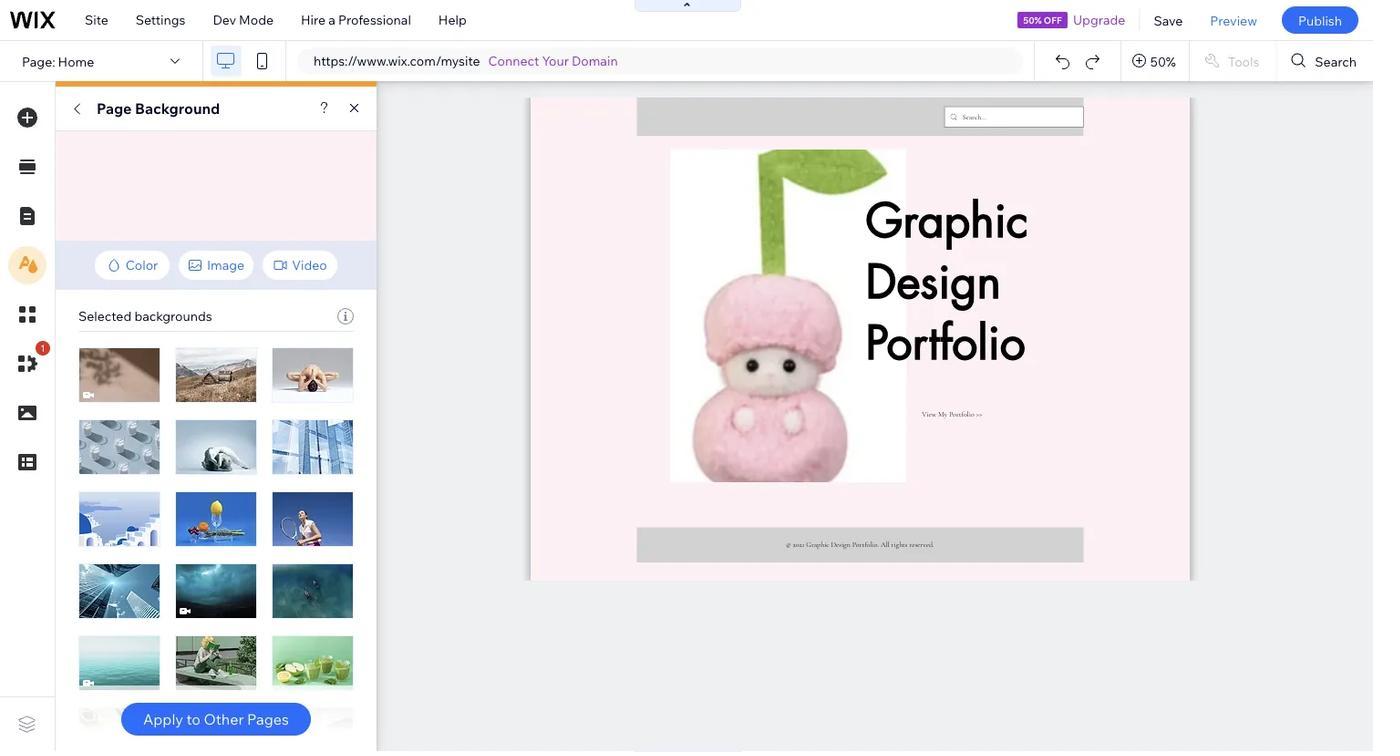 Task type: vqa. For each thing, say whether or not it's contained in the screenshot.
100%
no



Task type: describe. For each thing, give the bounding box(es) containing it.
home
[[58, 53, 94, 69]]

hire
[[301, 12, 326, 28]]

settings
[[136, 12, 186, 28]]

color
[[126, 257, 158, 273]]

1 button
[[8, 341, 50, 383]]

tools button
[[1190, 41, 1276, 81]]

backgrounds
[[134, 308, 212, 324]]

save button
[[1140, 0, 1197, 40]]

https://www.wix.com/mysite
[[314, 53, 480, 69]]

upgrade
[[1073, 12, 1126, 28]]

background
[[135, 99, 220, 118]]

image
[[207, 257, 244, 273]]

apply
[[143, 710, 183, 729]]

tools
[[1228, 53, 1260, 69]]

apply to other pages
[[143, 710, 289, 729]]

search button
[[1277, 41, 1373, 81]]

50% for 50%
[[1151, 53, 1176, 69]]

preview button
[[1197, 0, 1271, 40]]

selected backgrounds
[[78, 308, 212, 324]]

apply to other pages button
[[121, 703, 311, 736]]

50% for 50% off
[[1023, 14, 1042, 26]]

a
[[329, 12, 335, 28]]

page
[[97, 99, 132, 118]]

video
[[292, 257, 327, 273]]

1
[[40, 342, 46, 354]]

professional
[[338, 12, 411, 28]]

https://www.wix.com/mysite connect your domain
[[314, 53, 618, 69]]



Task type: locate. For each thing, give the bounding box(es) containing it.
1 horizontal spatial 50%
[[1151, 53, 1176, 69]]

0 horizontal spatial 50%
[[1023, 14, 1042, 26]]

1 vertical spatial 50%
[[1151, 53, 1176, 69]]

50% inside button
[[1151, 53, 1176, 69]]

dev
[[213, 12, 236, 28]]

hire a professional
[[301, 12, 411, 28]]

publish button
[[1282, 6, 1359, 34]]

0 vertical spatial 50%
[[1023, 14, 1042, 26]]

help
[[439, 12, 467, 28]]

selected
[[78, 308, 132, 324]]

save
[[1154, 12, 1183, 28]]

to
[[187, 710, 201, 729]]

domain
[[572, 53, 618, 69]]

page background
[[97, 99, 220, 118]]

preview
[[1210, 12, 1258, 28]]

50% left off
[[1023, 14, 1042, 26]]

publish
[[1299, 12, 1342, 28]]

other
[[204, 710, 244, 729]]

pages
[[247, 710, 289, 729]]

50% button
[[1122, 41, 1189, 81]]

your
[[542, 53, 569, 69]]

off
[[1044, 14, 1062, 26]]

50% down save
[[1151, 53, 1176, 69]]

dev mode
[[213, 12, 274, 28]]

50%
[[1023, 14, 1042, 26], [1151, 53, 1176, 69]]

mode
[[239, 12, 274, 28]]

site
[[85, 12, 108, 28]]

connect
[[488, 53, 539, 69]]

50% off
[[1023, 14, 1062, 26]]

search
[[1315, 53, 1357, 69]]



